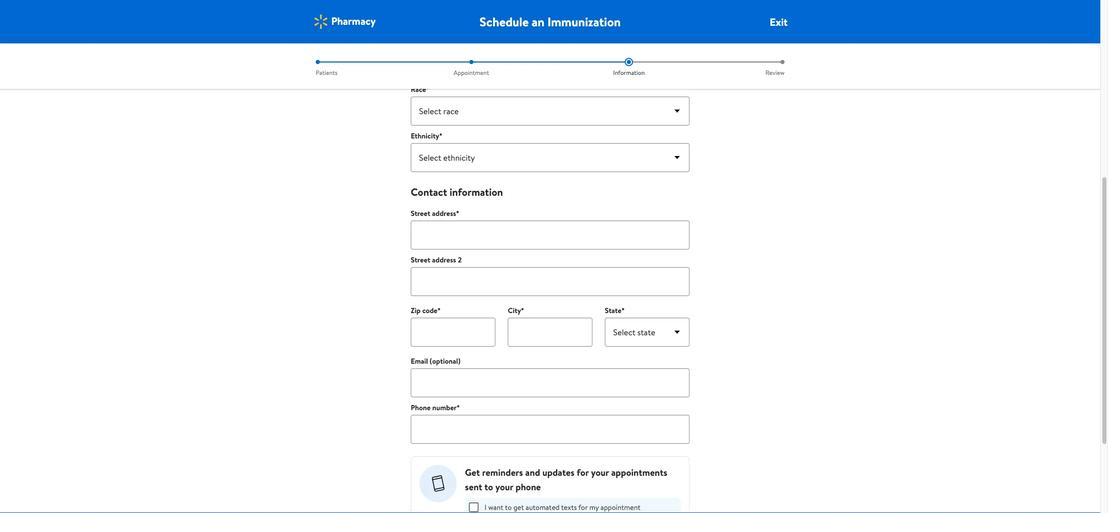 Task type: describe. For each thing, give the bounding box(es) containing it.
cdc
[[411, 53, 427, 63]]

appointment
[[601, 502, 641, 512]]

schedule
[[480, 13, 529, 30]]

an
[[532, 13, 545, 30]]

automated
[[526, 502, 560, 512]]

texts
[[562, 502, 577, 512]]

and inside get reminders and updates for your appointments sent to your phone
[[526, 466, 541, 479]]

get
[[465, 466, 480, 479]]

my
[[590, 502, 599, 512]]

exit
[[770, 14, 788, 29]]

1 horizontal spatial to
[[505, 502, 512, 512]]

state*
[[605, 305, 625, 315]]

anonymously.
[[497, 65, 539, 75]]

purpose
[[550, 53, 575, 63]]

improving
[[585, 53, 617, 63]]

collected
[[466, 65, 495, 75]]

exit button
[[770, 14, 788, 29]]

and inside demographics cdc collects race and ethnicity data for the purpose of improving public health. selections will be collected anonymously.
[[470, 53, 481, 63]]

immunization
[[548, 13, 621, 30]]

street for street address 2
[[411, 255, 431, 265]]

information list item
[[551, 58, 708, 77]]

pharmacy
[[331, 13, 376, 28]]

health.
[[639, 53, 660, 63]]

zip code*
[[411, 305, 441, 315]]

updates
[[543, 466, 575, 479]]

race*
[[411, 84, 430, 94]]

street address*
[[411, 208, 460, 218]]

code*
[[423, 305, 441, 315]]

will
[[445, 65, 455, 75]]

public
[[618, 53, 637, 63]]

for inside demographics cdc collects race and ethnicity data for the purpose of improving public health. selections will be collected anonymously.
[[527, 53, 536, 63]]

for inside get reminders and updates for your appointments sent to your phone
[[577, 466, 589, 479]]

get reminders and updates for your appointments sent to your phone
[[465, 466, 668, 493]]

schedule an immunization
[[480, 13, 621, 30]]

phone
[[516, 480, 541, 493]]

patients list item
[[314, 58, 393, 77]]

zip
[[411, 305, 421, 315]]

demographics
[[411, 38, 476, 52]]



Task type: vqa. For each thing, say whether or not it's contained in the screenshot.
And inside Demographics CDC collects race and ethnicity data for the purpose of improving public health. Selections will be collected anonymously.
yes



Task type: locate. For each thing, give the bounding box(es) containing it.
race
[[454, 53, 468, 63]]

address
[[432, 255, 456, 265]]

for left the
[[527, 53, 536, 63]]

1 vertical spatial and
[[526, 466, 541, 479]]

the
[[538, 53, 548, 63]]

your
[[591, 466, 609, 479], [496, 480, 514, 493]]

get
[[514, 502, 524, 512]]

Street address* text field
[[411, 221, 690, 250]]

data
[[512, 53, 525, 63]]

to
[[485, 480, 494, 493], [505, 502, 512, 512]]

0 horizontal spatial your
[[496, 480, 514, 493]]

0 horizontal spatial and
[[470, 53, 481, 63]]

email (optional)
[[411, 356, 461, 366]]

0 vertical spatial street
[[411, 208, 431, 218]]

1 vertical spatial street
[[411, 255, 431, 265]]

0 vertical spatial and
[[470, 53, 481, 63]]

street for street address*
[[411, 208, 431, 218]]

and
[[470, 53, 481, 63], [526, 466, 541, 479]]

for right 'updates'
[[577, 466, 589, 479]]

your down reminders
[[496, 480, 514, 493]]

street left the "address"
[[411, 255, 431, 265]]

of
[[577, 53, 584, 63]]

information
[[450, 184, 503, 199]]

phone
[[411, 403, 431, 413]]

0 vertical spatial for
[[527, 53, 536, 63]]

(optional)
[[430, 356, 461, 366]]

collects
[[428, 53, 453, 63]]

i
[[485, 502, 487, 512]]

Street address 2 text field
[[411, 267, 690, 296]]

City* text field
[[508, 318, 593, 347]]

list containing patients
[[314, 58, 787, 77]]

be
[[457, 65, 465, 75]]

city*
[[508, 305, 525, 315]]

0 vertical spatial your
[[591, 466, 609, 479]]

email
[[411, 356, 428, 366]]

review
[[766, 68, 785, 77]]

selections
[[411, 65, 443, 75]]

address*
[[432, 208, 460, 218]]

street address 2
[[411, 255, 462, 265]]

0 horizontal spatial to
[[485, 480, 494, 493]]

1 vertical spatial for
[[577, 466, 589, 479]]

for left the my
[[579, 502, 588, 512]]

Phone number* telephone field
[[411, 415, 690, 444]]

list
[[314, 58, 787, 77]]

ethnicity
[[483, 53, 510, 63]]

Zip code* text field
[[411, 318, 496, 347]]

want
[[489, 502, 504, 512]]

2 vertical spatial for
[[579, 502, 588, 512]]

1 horizontal spatial and
[[526, 466, 541, 479]]

demographics element
[[411, 38, 690, 172]]

review list item
[[708, 58, 787, 77]]

appointment
[[454, 68, 489, 77]]

to right sent
[[485, 480, 494, 493]]

information
[[614, 68, 645, 77]]

to inside get reminders and updates for your appointments sent to your phone
[[485, 480, 494, 493]]

and up phone
[[526, 466, 541, 479]]

and up collected
[[470, 53, 481, 63]]

1 vertical spatial to
[[505, 502, 512, 512]]

0 vertical spatial to
[[485, 480, 494, 493]]

pharmacy button
[[313, 13, 376, 30]]

your up the my
[[591, 466, 609, 479]]

contact information
[[411, 184, 503, 199]]

number*
[[433, 403, 460, 413]]

1 horizontal spatial your
[[591, 466, 609, 479]]

1 street from the top
[[411, 208, 431, 218]]

sent
[[465, 480, 483, 493]]

2 street from the top
[[411, 255, 431, 265]]

I want to get automated texts for my appointment checkbox
[[469, 503, 479, 512]]

phone number*
[[411, 403, 460, 413]]

to left get
[[505, 502, 512, 512]]

1 vertical spatial your
[[496, 480, 514, 493]]

for
[[527, 53, 536, 63], [577, 466, 589, 479], [579, 502, 588, 512]]

appointments
[[612, 466, 668, 479]]

2
[[458, 255, 462, 265]]

Email (optional) text field
[[411, 368, 690, 397]]

i want to get automated texts for my appointment
[[485, 502, 641, 512]]

contact
[[411, 184, 447, 199]]

reminders
[[483, 466, 523, 479]]

demographics cdc collects race and ethnicity data for the purpose of improving public health. selections will be collected anonymously.
[[411, 38, 660, 75]]

street
[[411, 208, 431, 218], [411, 255, 431, 265]]

ethnicity*
[[411, 131, 443, 141]]

appointment list item
[[393, 58, 551, 77]]

contact information element
[[405, 184, 696, 513]]

street down contact
[[411, 208, 431, 218]]

patients
[[316, 68, 338, 77]]



